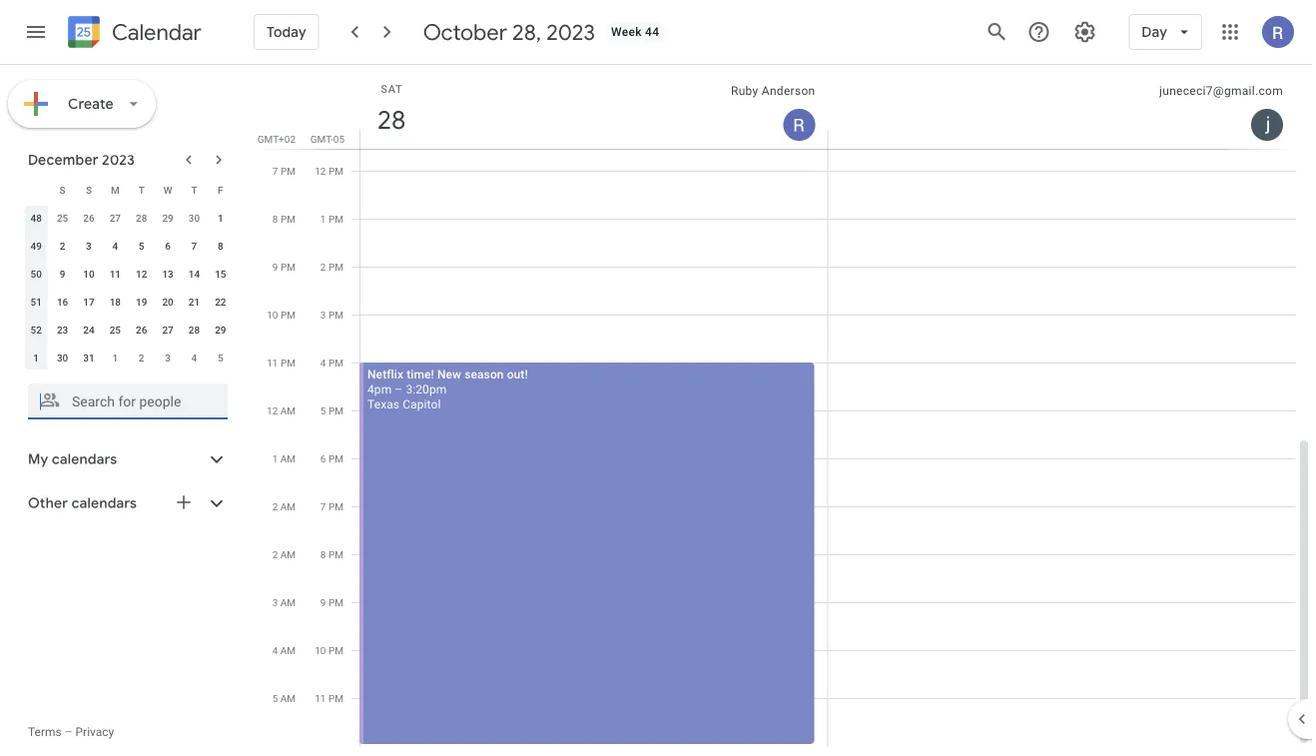 Task type: locate. For each thing, give the bounding box(es) containing it.
0 vertical spatial 10 pm
[[267, 309, 296, 321]]

november 30 element
[[182, 206, 206, 230]]

1 horizontal spatial 12
[[267, 405, 278, 417]]

0 horizontal spatial 8
[[218, 240, 223, 252]]

1 vertical spatial 8
[[218, 240, 223, 252]]

row containing s
[[23, 176, 234, 204]]

1 t from the left
[[139, 184, 145, 196]]

1 horizontal spatial –
[[395, 382, 403, 396]]

2 down 1 am on the left bottom of page
[[272, 501, 278, 513]]

8 up "15" element
[[218, 240, 223, 252]]

m
[[111, 184, 120, 196]]

0 horizontal spatial 6
[[165, 240, 171, 252]]

calendar heading
[[108, 18, 202, 46]]

1 vertical spatial 11 pm
[[315, 692, 344, 704]]

12 up 1 am on the left bottom of page
[[267, 405, 278, 417]]

1 horizontal spatial 25
[[110, 324, 121, 336]]

0 horizontal spatial 25
[[57, 212, 68, 224]]

05
[[333, 133, 345, 145]]

1 am
[[272, 453, 296, 465]]

1 horizontal spatial 11 pm
[[315, 692, 344, 704]]

15
[[215, 268, 226, 280]]

season
[[465, 367, 504, 381]]

am up 4 am
[[280, 596, 296, 608]]

5 am
[[272, 692, 296, 704]]

1 vertical spatial 29
[[215, 324, 226, 336]]

row containing 50
[[23, 260, 234, 288]]

6 down november 29 element
[[165, 240, 171, 252]]

4 up 5 am
[[272, 644, 278, 656]]

27 right november 26 element
[[110, 212, 121, 224]]

0 vertical spatial 25
[[57, 212, 68, 224]]

1 vertical spatial 2 am
[[272, 549, 296, 561]]

1 horizontal spatial 9
[[273, 261, 278, 273]]

5 row from the top
[[23, 288, 234, 316]]

3 down november 26 element
[[86, 240, 92, 252]]

– right terms link
[[65, 725, 72, 739]]

2 row from the top
[[23, 204, 234, 232]]

1 vertical spatial 9 pm
[[321, 596, 344, 608]]

january 5 element
[[209, 346, 233, 370]]

12 down "gmt-"
[[315, 165, 326, 177]]

0 vertical spatial 30
[[189, 212, 200, 224]]

9
[[273, 261, 278, 273], [60, 268, 65, 280], [321, 596, 326, 608]]

29 for november 29 element
[[162, 212, 174, 224]]

29 for 29 'element'
[[215, 324, 226, 336]]

9 right 3 am
[[321, 596, 326, 608]]

48
[[30, 212, 42, 224]]

28,
[[513, 18, 542, 46]]

october 28, 2023
[[423, 18, 596, 46]]

junececi7@gmail.com
[[1160, 84, 1284, 98]]

30 right november 29 element
[[189, 212, 200, 224]]

0 vertical spatial –
[[395, 382, 403, 396]]

11 up '12 am'
[[267, 357, 278, 369]]

14
[[189, 268, 200, 280]]

29 inside 'element'
[[215, 324, 226, 336]]

january 4 element
[[182, 346, 206, 370]]

0 horizontal spatial 28
[[136, 212, 147, 224]]

12 inside 12 element
[[136, 268, 147, 280]]

None search field
[[0, 376, 248, 420]]

7 inside row group
[[191, 240, 197, 252]]

3 row from the top
[[23, 232, 234, 260]]

5 right '12 am'
[[321, 405, 326, 417]]

4 down 3 pm
[[321, 357, 326, 369]]

10 pm right 4 am
[[315, 644, 344, 656]]

2
[[60, 240, 65, 252], [321, 261, 326, 273], [139, 352, 144, 364], [272, 501, 278, 513], [272, 549, 278, 561]]

12 am
[[267, 405, 296, 417]]

28
[[376, 103, 405, 136], [136, 212, 147, 224], [189, 324, 200, 336]]

row containing 51
[[23, 288, 234, 316]]

31
[[83, 352, 95, 364]]

1 horizontal spatial 10 pm
[[315, 644, 344, 656]]

1 horizontal spatial 8
[[273, 213, 278, 225]]

0 vertical spatial 11 pm
[[267, 357, 296, 369]]

row group
[[23, 204, 234, 372]]

settings menu image
[[1073, 20, 1097, 44]]

12 for 12
[[136, 268, 147, 280]]

2 up 3 pm
[[321, 261, 326, 273]]

1 horizontal spatial 26
[[136, 324, 147, 336]]

december
[[28, 151, 99, 169]]

7 pm down gmt+02
[[273, 165, 296, 177]]

5 am from the top
[[280, 596, 296, 608]]

5 for january 5 element
[[218, 352, 223, 364]]

9 right "15" element
[[273, 261, 278, 273]]

2 am from the top
[[280, 453, 296, 465]]

am left 5 pm
[[280, 405, 296, 417]]

25
[[57, 212, 68, 224], [110, 324, 121, 336]]

am up 3 am
[[280, 549, 296, 561]]

27
[[110, 212, 121, 224], [162, 324, 174, 336]]

s
[[59, 184, 66, 196], [86, 184, 92, 196]]

2 vertical spatial 28
[[189, 324, 200, 336]]

1 left january 2 element
[[112, 352, 118, 364]]

week
[[612, 25, 642, 39]]

1 horizontal spatial 30
[[189, 212, 200, 224]]

0 vertical spatial 8 pm
[[273, 213, 296, 225]]

12 pm
[[315, 165, 344, 177]]

9 pm right 3 am
[[321, 596, 344, 608]]

11 right 10 element
[[110, 268, 121, 280]]

2 horizontal spatial 28
[[376, 103, 405, 136]]

1 vertical spatial 27
[[162, 324, 174, 336]]

s left m
[[86, 184, 92, 196]]

t left 'w'
[[139, 184, 145, 196]]

5
[[139, 240, 144, 252], [218, 352, 223, 364], [321, 405, 326, 417], [272, 692, 278, 704]]

0 horizontal spatial 9
[[60, 268, 65, 280]]

0 vertical spatial 27
[[110, 212, 121, 224]]

29
[[162, 212, 174, 224], [215, 324, 226, 336]]

3 for 3 pm
[[321, 309, 326, 321]]

day
[[1142, 23, 1168, 41]]

week 44
[[612, 25, 660, 39]]

6 am from the top
[[280, 644, 296, 656]]

1 left 30 element
[[33, 352, 39, 364]]

1 2 am from the top
[[272, 501, 296, 513]]

28 down sat
[[376, 103, 405, 136]]

2 s from the left
[[86, 184, 92, 196]]

0 horizontal spatial 10
[[83, 268, 95, 280]]

sat
[[381, 82, 403, 95]]

3 up 4 pm
[[321, 309, 326, 321]]

9 left 10 element
[[60, 268, 65, 280]]

1 vertical spatial 30
[[57, 352, 68, 364]]

1 vertical spatial 12
[[136, 268, 147, 280]]

0 horizontal spatial 7
[[191, 240, 197, 252]]

0 vertical spatial 7 pm
[[273, 165, 296, 177]]

am
[[280, 405, 296, 417], [280, 453, 296, 465], [280, 501, 296, 513], [280, 549, 296, 561], [280, 596, 296, 608], [280, 644, 296, 656], [280, 692, 296, 704]]

3
[[86, 240, 92, 252], [321, 309, 326, 321], [165, 352, 171, 364], [272, 596, 278, 608]]

30
[[189, 212, 200, 224], [57, 352, 68, 364]]

1 vertical spatial 10 pm
[[315, 644, 344, 656]]

2 am down 1 am on the left bottom of page
[[272, 501, 296, 513]]

28 inside column header
[[376, 103, 405, 136]]

row containing 1
[[23, 344, 234, 372]]

28 column header
[[360, 65, 829, 149]]

10 right 22 element
[[267, 309, 278, 321]]

11 pm up '12 am'
[[267, 357, 296, 369]]

1 horizontal spatial 27
[[162, 324, 174, 336]]

10 right 4 am
[[315, 644, 326, 656]]

6
[[165, 240, 171, 252], [321, 453, 326, 465]]

5 right january 4 "element" on the left top
[[218, 352, 223, 364]]

0 vertical spatial 10
[[83, 268, 95, 280]]

0 vertical spatial 26
[[83, 212, 95, 224]]

1 vertical spatial –
[[65, 725, 72, 739]]

0 vertical spatial 11
[[110, 268, 121, 280]]

ruby
[[731, 84, 759, 98]]

7 down gmt+02
[[273, 165, 278, 177]]

2 vertical spatial 10
[[315, 644, 326, 656]]

new
[[438, 367, 462, 381]]

january 3 element
[[156, 346, 180, 370]]

calendars up other calendars
[[52, 451, 117, 469]]

1 vertical spatial 25
[[110, 324, 121, 336]]

1 down '12 am'
[[272, 453, 278, 465]]

1 horizontal spatial s
[[86, 184, 92, 196]]

calendar element
[[64, 12, 202, 56]]

calendars down my calendars dropdown button at the left bottom of page
[[72, 495, 137, 513]]

1 horizontal spatial 11
[[267, 357, 278, 369]]

1 vertical spatial 26
[[136, 324, 147, 336]]

6 right 1 am on the left bottom of page
[[321, 453, 326, 465]]

5 down 4 am
[[272, 692, 278, 704]]

3 am from the top
[[280, 501, 296, 513]]

row group inside december 2023 grid
[[23, 204, 234, 372]]

2023 up m
[[102, 151, 135, 169]]

2 am
[[272, 501, 296, 513], [272, 549, 296, 561]]

2 horizontal spatial 10
[[315, 644, 326, 656]]

4 inside "element"
[[191, 352, 197, 364]]

7 row from the top
[[23, 344, 234, 372]]

– inside netflix time! new season out! 4pm – 3:20pm texas capitol
[[395, 382, 403, 396]]

9 pm left 2 pm
[[273, 261, 296, 273]]

1 vertical spatial 7
[[191, 240, 197, 252]]

8 pm left "1 pm"
[[273, 213, 296, 225]]

1 horizontal spatial 29
[[215, 324, 226, 336]]

1 row from the top
[[23, 176, 234, 204]]

– right 4pm
[[395, 382, 403, 396]]

10 pm left 3 pm
[[267, 309, 296, 321]]

0 vertical spatial 9 pm
[[273, 261, 296, 273]]

s up november 25 element at the left top of the page
[[59, 184, 66, 196]]

12 for 12 am
[[267, 405, 278, 417]]

4 right january 3 element at the left top
[[191, 352, 197, 364]]

25 right 24 element
[[110, 324, 121, 336]]

17 element
[[77, 290, 101, 314]]

1 horizontal spatial 8 pm
[[321, 549, 344, 561]]

today button
[[254, 8, 319, 56]]

0 horizontal spatial 30
[[57, 352, 68, 364]]

0 vertical spatial 8
[[273, 213, 278, 225]]

7 down november 30 element
[[191, 240, 197, 252]]

10 pm
[[267, 309, 296, 321], [315, 644, 344, 656]]

11 right 5 am
[[315, 692, 326, 704]]

10 left 11 element at the top left of page
[[83, 268, 95, 280]]

out!
[[507, 367, 528, 381]]

2 vertical spatial 12
[[267, 405, 278, 417]]

netflix time! new season out! 4pm – 3:20pm texas capitol
[[368, 367, 528, 411]]

0 vertical spatial 7
[[273, 165, 278, 177]]

4
[[112, 240, 118, 252], [191, 352, 197, 364], [321, 357, 326, 369], [272, 644, 278, 656]]

0 horizontal spatial 26
[[83, 212, 95, 224]]

1 vertical spatial calendars
[[72, 495, 137, 513]]

4 row from the top
[[23, 260, 234, 288]]

6 inside row
[[165, 240, 171, 252]]

1 horizontal spatial t
[[191, 184, 197, 196]]

2 vertical spatial 8
[[321, 549, 326, 561]]

2023
[[547, 18, 596, 46], [102, 151, 135, 169]]

7 pm
[[273, 165, 296, 177], [321, 501, 344, 513]]

12 right 11 element at the top left of page
[[136, 268, 147, 280]]

Search for people text field
[[40, 384, 216, 420]]

2 2 am from the top
[[272, 549, 296, 561]]

8 inside row
[[218, 240, 223, 252]]

pm
[[281, 165, 296, 177], [329, 165, 344, 177], [281, 213, 296, 225], [329, 213, 344, 225], [281, 261, 296, 273], [329, 261, 344, 273], [281, 309, 296, 321], [329, 309, 344, 321], [281, 357, 296, 369], [329, 357, 344, 369], [329, 405, 344, 417], [329, 453, 344, 465], [329, 501, 344, 513], [329, 549, 344, 561], [329, 596, 344, 608], [329, 644, 344, 656], [329, 692, 344, 704]]

18
[[110, 296, 121, 308]]

28 for november 28 element at the top
[[136, 212, 147, 224]]

row containing 52
[[23, 316, 234, 344]]

1 vertical spatial 2023
[[102, 151, 135, 169]]

5 for 5 pm
[[321, 405, 326, 417]]

8
[[273, 213, 278, 225], [218, 240, 223, 252], [321, 549, 326, 561]]

t right 'w'
[[191, 184, 197, 196]]

0 horizontal spatial 11
[[110, 268, 121, 280]]

netflix
[[368, 367, 404, 381]]

49
[[30, 240, 42, 252]]

main drawer image
[[24, 20, 48, 44]]

1 vertical spatial 6
[[321, 453, 326, 465]]

8 left "1 pm"
[[273, 213, 278, 225]]

10 inside row
[[83, 268, 95, 280]]

0 horizontal spatial t
[[139, 184, 145, 196]]

row group containing 48
[[23, 204, 234, 372]]

2 am up 3 am
[[272, 549, 296, 561]]

2 t from the left
[[191, 184, 197, 196]]

3 left january 4 "element" on the left top
[[165, 352, 171, 364]]

10 element
[[77, 262, 101, 286]]

2 right 49
[[60, 240, 65, 252]]

1 vertical spatial 7 pm
[[321, 501, 344, 513]]

44
[[645, 25, 660, 39]]

4 for 4 pm
[[321, 357, 326, 369]]

0 vertical spatial 28
[[376, 103, 405, 136]]

0 vertical spatial 29
[[162, 212, 174, 224]]

am down 1 am on the left bottom of page
[[280, 501, 296, 513]]

1 s from the left
[[59, 184, 66, 196]]

26 right november 25 element at the left top of the page
[[83, 212, 95, 224]]

7 am from the top
[[280, 692, 296, 704]]

0 horizontal spatial 27
[[110, 212, 121, 224]]

1 horizontal spatial 10
[[267, 309, 278, 321]]

4 for january 4 "element" on the left top
[[191, 352, 197, 364]]

1 down 12 pm at left
[[321, 213, 326, 225]]

25 right 48
[[57, 212, 68, 224]]

december 2023 grid
[[19, 176, 234, 372]]

11 pm
[[267, 357, 296, 369], [315, 692, 344, 704]]

24 element
[[77, 318, 101, 342]]

0 vertical spatial 6
[[165, 240, 171, 252]]

3 pm
[[321, 309, 344, 321]]

29 right 28 element
[[215, 324, 226, 336]]

am left 6 pm
[[280, 453, 296, 465]]

26 for 26 element
[[136, 324, 147, 336]]

16
[[57, 296, 68, 308]]

0 horizontal spatial 2023
[[102, 151, 135, 169]]

1 horizontal spatial 6
[[321, 453, 326, 465]]

5 for 5 am
[[272, 692, 278, 704]]

0 vertical spatial 12
[[315, 165, 326, 177]]

2 horizontal spatial 7
[[321, 501, 326, 513]]

6 row from the top
[[23, 316, 234, 344]]

0 vertical spatial calendars
[[52, 451, 117, 469]]

terms
[[28, 725, 62, 739]]

4pm
[[368, 382, 392, 396]]

row
[[23, 176, 234, 204], [23, 204, 234, 232], [23, 232, 234, 260], [23, 260, 234, 288], [23, 288, 234, 316], [23, 316, 234, 344], [23, 344, 234, 372]]

1 horizontal spatial 7
[[273, 165, 278, 177]]

–
[[395, 382, 403, 396], [65, 725, 72, 739]]

1 vertical spatial 8 pm
[[321, 549, 344, 561]]

30 left 31
[[57, 352, 68, 364]]

1 vertical spatial 28
[[136, 212, 147, 224]]

am up 5 am
[[280, 644, 296, 656]]

2 horizontal spatial 12
[[315, 165, 326, 177]]

create button
[[8, 80, 156, 128]]

30 element
[[51, 346, 74, 370]]

1 right november 30 element
[[218, 212, 223, 224]]

11 pm right 5 am
[[315, 692, 344, 704]]

0 horizontal spatial 29
[[162, 212, 174, 224]]

20
[[162, 296, 174, 308]]

1
[[218, 212, 223, 224], [321, 213, 326, 225], [33, 352, 39, 364], [112, 352, 118, 364], [272, 453, 278, 465]]

8 pm down 6 pm
[[321, 549, 344, 561]]

6 inside 28 grid
[[321, 453, 326, 465]]

my calendars
[[28, 451, 117, 469]]

0 horizontal spatial s
[[59, 184, 66, 196]]

0 vertical spatial 2 am
[[272, 501, 296, 513]]

31 element
[[77, 346, 101, 370]]

my calendars button
[[4, 444, 248, 476]]

28 right the 27 'element' at the top left of the page
[[189, 324, 200, 336]]

8 down 6 pm
[[321, 549, 326, 561]]

0 horizontal spatial 11 pm
[[267, 357, 296, 369]]

24
[[83, 324, 95, 336]]

sat 28
[[376, 82, 405, 136]]

1 horizontal spatial 7 pm
[[321, 501, 344, 513]]

0 horizontal spatial –
[[65, 725, 72, 739]]

0 horizontal spatial 12
[[136, 268, 147, 280]]

7 down 6 pm
[[321, 501, 326, 513]]

10
[[83, 268, 95, 280], [267, 309, 278, 321], [315, 644, 326, 656]]

0 vertical spatial 2023
[[547, 18, 596, 46]]

3 up 4 am
[[272, 596, 278, 608]]

3 inside january 3 element
[[165, 352, 171, 364]]

29 right november 28 element at the top
[[162, 212, 174, 224]]

7 pm down 6 pm
[[321, 501, 344, 513]]

1 vertical spatial 10
[[267, 309, 278, 321]]

28 right november 27 'element'
[[136, 212, 147, 224]]

26 right '25' element
[[136, 324, 147, 336]]

25 element
[[103, 318, 127, 342]]

am down 4 am
[[280, 692, 296, 704]]

2 vertical spatial 11
[[315, 692, 326, 704]]

9 pm
[[273, 261, 296, 273], [321, 596, 344, 608]]

27 right 26 element
[[162, 324, 174, 336]]

1 horizontal spatial 28
[[189, 324, 200, 336]]

2023 right 28,
[[547, 18, 596, 46]]

today
[[267, 23, 306, 41]]

8 pm
[[273, 213, 296, 225], [321, 549, 344, 561]]

21 element
[[182, 290, 206, 314]]

11
[[110, 268, 121, 280], [267, 357, 278, 369], [315, 692, 326, 704]]

23 element
[[51, 318, 74, 342]]

7
[[273, 165, 278, 177], [191, 240, 197, 252], [321, 501, 326, 513]]

texas
[[368, 397, 400, 411]]



Task type: vqa. For each thing, say whether or not it's contained in the screenshot.
the GMT+02
yes



Task type: describe. For each thing, give the bounding box(es) containing it.
19
[[136, 296, 147, 308]]

17
[[83, 296, 95, 308]]

4 am from the top
[[280, 549, 296, 561]]

1 am from the top
[[280, 405, 296, 417]]

19 element
[[130, 290, 154, 314]]

november 26 element
[[77, 206, 101, 230]]

my
[[28, 451, 48, 469]]

2 horizontal spatial 8
[[321, 549, 326, 561]]

capitol
[[403, 397, 441, 411]]

terms – privacy
[[28, 725, 114, 739]]

6 for 6 pm
[[321, 453, 326, 465]]

50
[[30, 268, 42, 280]]

9 inside row
[[60, 268, 65, 280]]

5 up 12 element at the left top
[[139, 240, 144, 252]]

row containing 49
[[23, 232, 234, 260]]

6 pm
[[321, 453, 344, 465]]

16 element
[[51, 290, 74, 314]]

2 vertical spatial 7
[[321, 501, 326, 513]]

26 element
[[130, 318, 154, 342]]

1 for 1 pm
[[321, 213, 326, 225]]

f
[[218, 184, 223, 196]]

6 for 6
[[165, 240, 171, 252]]

anderson
[[762, 84, 816, 98]]

5 pm
[[321, 405, 344, 417]]

other calendars
[[28, 495, 137, 513]]

22
[[215, 296, 226, 308]]

october
[[423, 18, 508, 46]]

2 up 3 am
[[272, 549, 278, 561]]

1 pm
[[321, 213, 344, 225]]

terms link
[[28, 725, 62, 739]]

1 horizontal spatial 9 pm
[[321, 596, 344, 608]]

3 am
[[272, 596, 296, 608]]

other
[[28, 495, 68, 513]]

november 28 element
[[130, 206, 154, 230]]

2 horizontal spatial 9
[[321, 596, 326, 608]]

0 horizontal spatial 7 pm
[[273, 165, 296, 177]]

4 pm
[[321, 357, 344, 369]]

13
[[162, 268, 174, 280]]

time!
[[407, 367, 434, 381]]

21
[[189, 296, 200, 308]]

w
[[164, 184, 172, 196]]

gmt+02
[[258, 133, 296, 145]]

saturday, october 28 element
[[369, 97, 415, 143]]

calendars for my calendars
[[52, 451, 117, 469]]

2 pm
[[321, 261, 344, 273]]

december 2023
[[28, 151, 135, 169]]

51
[[30, 296, 42, 308]]

privacy
[[75, 725, 114, 739]]

30 for november 30 element
[[189, 212, 200, 224]]

12 element
[[130, 262, 154, 286]]

25 for november 25 element at the left top of the page
[[57, 212, 68, 224]]

27 for november 27 'element'
[[110, 212, 121, 224]]

november 27 element
[[103, 206, 127, 230]]

ruby anderson
[[731, 84, 816, 98]]

28 grid
[[256, 65, 1313, 747]]

14 element
[[182, 262, 206, 286]]

junececi7@gmail.com column header
[[828, 65, 1297, 149]]

27 element
[[156, 318, 180, 342]]

gmt-05
[[311, 133, 345, 145]]

26 for november 26 element
[[83, 212, 95, 224]]

calendars for other calendars
[[72, 495, 137, 513]]

1 vertical spatial 11
[[267, 357, 278, 369]]

3 for 3 am
[[272, 596, 278, 608]]

15 element
[[209, 262, 233, 286]]

11 element
[[103, 262, 127, 286]]

gmt-
[[311, 133, 333, 145]]

12 for 12 pm
[[315, 165, 326, 177]]

23
[[57, 324, 68, 336]]

13 element
[[156, 262, 180, 286]]

3:20pm
[[406, 382, 447, 396]]

calendar
[[112, 18, 202, 46]]

1 horizontal spatial 2023
[[547, 18, 596, 46]]

22 element
[[209, 290, 233, 314]]

november 29 element
[[156, 206, 180, 230]]

20 element
[[156, 290, 180, 314]]

0 horizontal spatial 10 pm
[[267, 309, 296, 321]]

november 25 element
[[51, 206, 74, 230]]

4 am
[[272, 644, 296, 656]]

4 up 11 element at the top left of page
[[112, 240, 118, 252]]

privacy link
[[75, 725, 114, 739]]

52
[[30, 324, 42, 336]]

2 left january 3 element at the left top
[[139, 352, 144, 364]]

28 element
[[182, 318, 206, 342]]

day button
[[1129, 8, 1203, 56]]

18 element
[[103, 290, 127, 314]]

1 for january 1 element
[[112, 352, 118, 364]]

create
[[68, 95, 114, 113]]

4 for 4 am
[[272, 644, 278, 656]]

0 horizontal spatial 9 pm
[[273, 261, 296, 273]]

1 for 1 am
[[272, 453, 278, 465]]

0 horizontal spatial 8 pm
[[273, 213, 296, 225]]

2 horizontal spatial 11
[[315, 692, 326, 704]]

add other calendars image
[[174, 493, 194, 513]]

3 for january 3 element at the left top
[[165, 352, 171, 364]]

28 for 28 element
[[189, 324, 200, 336]]

11 inside row
[[110, 268, 121, 280]]

29 element
[[209, 318, 233, 342]]

27 for the 27 'element' at the top left of the page
[[162, 324, 174, 336]]

30 for 30 element
[[57, 352, 68, 364]]

other calendars button
[[4, 488, 248, 520]]

january 1 element
[[103, 346, 127, 370]]

25 for '25' element
[[110, 324, 121, 336]]

january 2 element
[[130, 346, 154, 370]]

row containing 48
[[23, 204, 234, 232]]



